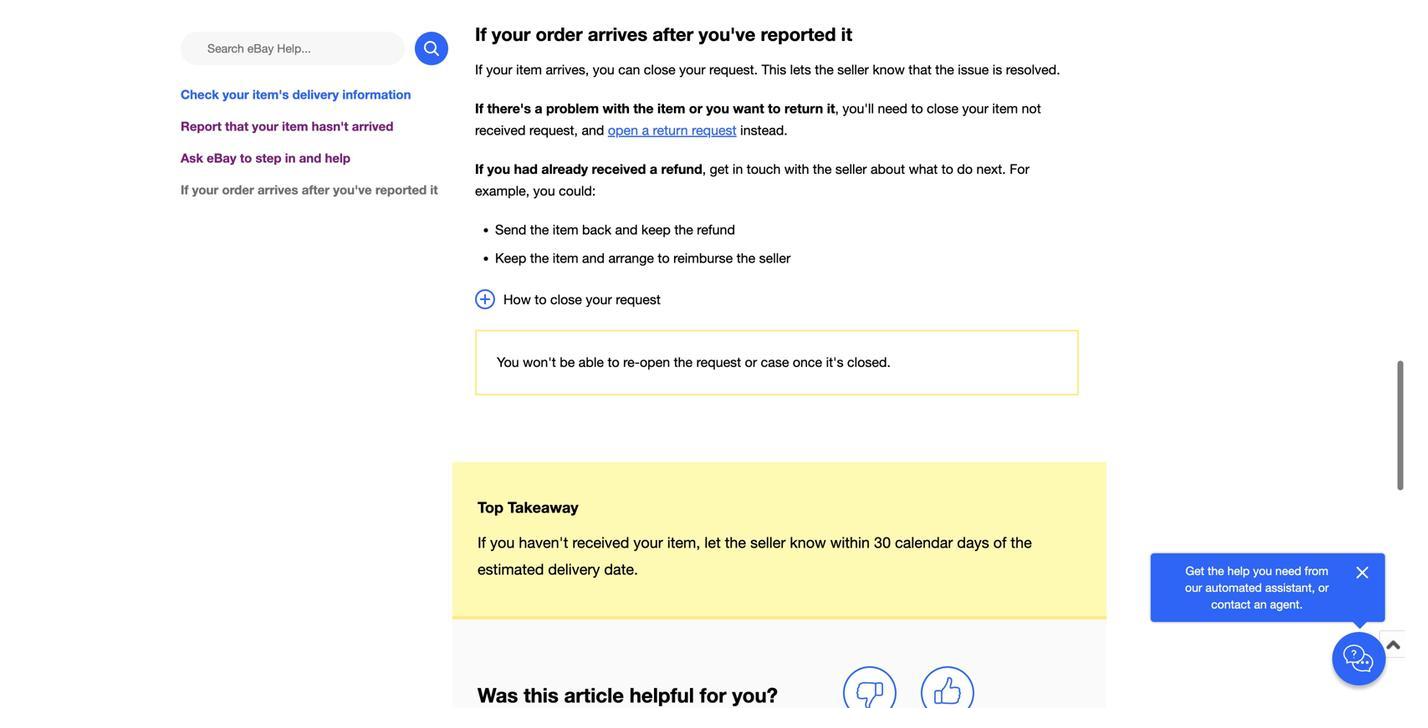 Task type: describe. For each thing, give the bounding box(es) containing it.
keep
[[641, 222, 671, 237]]

lets
[[790, 62, 811, 77]]

ask ebay to step in and help
[[181, 151, 351, 166]]

back
[[582, 222, 611, 237]]

could:
[[559, 183, 596, 199]]

0 horizontal spatial after
[[302, 182, 330, 198]]

check your item's delivery information link
[[181, 85, 448, 104]]

seller up how to close your request dropdown button
[[759, 250, 791, 266]]

close inside dropdown button
[[550, 292, 582, 307]]

once
[[793, 355, 822, 370]]

and inside , you'll need to close your item not received request, and
[[582, 123, 604, 138]]

1 vertical spatial refund
[[697, 222, 735, 237]]

the inside , get in touch with the seller about what to do next. for example, you could:
[[813, 162, 832, 177]]

received inside if you haven't received your item, let the seller know within 30 calendar days of the estimated delivery date.
[[572, 534, 629, 552]]

touch
[[747, 162, 781, 177]]

if inside if you haven't received your item, let the seller know within 30 calendar days of the estimated delivery date.
[[478, 534, 486, 552]]

and up arrange
[[615, 222, 638, 237]]

seller inside if you haven't received your item, let the seller know within 30 calendar days of the estimated delivery date.
[[750, 534, 786, 552]]

was
[[478, 683, 518, 707]]

0 horizontal spatial or
[[689, 100, 703, 116]]

calendar
[[895, 534, 953, 552]]

an
[[1254, 598, 1267, 611]]

be
[[560, 355, 575, 370]]

top
[[478, 498, 504, 516]]

with for touch
[[784, 162, 809, 177]]

example,
[[475, 183, 530, 199]]

send
[[495, 222, 526, 237]]

received inside , you'll need to close your item not received request, and
[[475, 123, 526, 138]]

step
[[255, 151, 282, 166]]

how to close your request
[[504, 292, 661, 307]]

you
[[497, 355, 519, 370]]

report that your item hasn't arrived link
[[181, 117, 448, 136]]

had
[[514, 161, 538, 177]]

check your item's delivery information
[[181, 87, 411, 102]]

about
[[871, 162, 905, 177]]

know inside if you haven't received your item, let the seller know within 30 calendar days of the estimated delivery date.
[[790, 534, 826, 552]]

item up how to close your request
[[553, 250, 578, 266]]

you've inside if your order arrives after you've reported it link
[[333, 182, 372, 198]]

there's
[[487, 100, 531, 116]]

if there's a problem with the item or you want to return it
[[475, 100, 835, 116]]

able
[[579, 355, 604, 370]]

1 horizontal spatial order
[[536, 23, 583, 45]]

seller inside , get in touch with the seller about what to do next. for example, you could:
[[835, 162, 867, 177]]

case
[[761, 355, 789, 370]]

request.
[[709, 62, 758, 77]]

and down back
[[582, 250, 605, 266]]

1 horizontal spatial open
[[640, 355, 670, 370]]

article
[[564, 683, 624, 707]]

close inside , you'll need to close your item not received request, and
[[927, 101, 959, 116]]

reimburse
[[673, 250, 733, 266]]

do
[[957, 162, 973, 177]]

top takeaway
[[478, 498, 579, 516]]

ebay
[[207, 151, 236, 166]]

contact
[[1211, 598, 1251, 611]]

delivery inside if you haven't received your item, let the seller know within 30 calendar days of the estimated delivery date.
[[548, 561, 600, 578]]

if you haven't received your item, let the seller know within 30 calendar days of the estimated delivery date.
[[478, 534, 1032, 578]]

estimated
[[478, 561, 544, 578]]

help inside ask ebay to step in and help link
[[325, 151, 351, 166]]

days
[[957, 534, 989, 552]]

re-
[[623, 355, 640, 370]]

arrange
[[608, 250, 654, 266]]

hasn't
[[312, 119, 348, 134]]

this
[[524, 683, 559, 707]]

closed.
[[847, 355, 891, 370]]

report that your item hasn't arrived
[[181, 119, 394, 134]]

, for if you had already received a refund
[[702, 162, 706, 177]]

1 vertical spatial a
[[642, 123, 649, 138]]

let
[[705, 534, 721, 552]]

1 vertical spatial received
[[592, 161, 646, 177]]

information
[[342, 87, 411, 102]]

our
[[1185, 581, 1202, 595]]

0 horizontal spatial reported
[[375, 182, 427, 198]]

takeaway
[[508, 498, 579, 516]]

open a return request instead.
[[608, 123, 788, 138]]

within
[[830, 534, 870, 552]]

send the item back and keep the refund
[[495, 222, 735, 237]]

0 horizontal spatial it
[[430, 182, 438, 198]]

this
[[762, 62, 786, 77]]

what
[[909, 162, 938, 177]]

0 vertical spatial open
[[608, 123, 638, 138]]

haven't
[[519, 534, 568, 552]]

0 vertical spatial return
[[785, 100, 823, 116]]

if your order arrives after you've reported it link
[[181, 181, 448, 199]]

ask
[[181, 151, 203, 166]]

automated
[[1206, 581, 1262, 595]]

, get in touch with the seller about what to do next. for example, you could:
[[475, 162, 1030, 199]]

you inside if you haven't received your item, let the seller know within 30 calendar days of the estimated delivery date.
[[490, 534, 515, 552]]

if your item arrives, you can close your request. this lets the seller know that the issue is resolved.
[[475, 62, 1060, 77]]

open a return request link
[[608, 123, 737, 138]]

item left arrives,
[[516, 62, 542, 77]]

for
[[1010, 162, 1030, 177]]

resolved.
[[1006, 62, 1060, 77]]

you left can
[[593, 62, 615, 77]]

from
[[1305, 564, 1329, 578]]

0 vertical spatial request
[[692, 123, 737, 138]]

if you had already received a refund
[[475, 161, 702, 177]]

, you'll need to close your item not received request, and
[[475, 101, 1041, 138]]

issue
[[958, 62, 989, 77]]

can
[[618, 62, 640, 77]]

2 horizontal spatial it
[[841, 23, 852, 45]]

ask ebay to step in and help link
[[181, 149, 448, 167]]

won't
[[523, 355, 556, 370]]

your inside if you haven't received your item, let the seller know within 30 calendar days of the estimated delivery date.
[[633, 534, 663, 552]]

you inside , get in touch with the seller about what to do next. for example, you could:
[[533, 183, 555, 199]]

1 horizontal spatial after
[[653, 23, 694, 45]]

to down keep
[[658, 250, 670, 266]]

to left step
[[240, 151, 252, 166]]

check
[[181, 87, 219, 102]]

to up instead.
[[768, 100, 781, 116]]

get
[[710, 162, 729, 177]]



Task type: locate. For each thing, give the bounding box(es) containing it.
1 horizontal spatial know
[[873, 62, 905, 77]]

open down the if there's a problem with the item or you want to return it
[[608, 123, 638, 138]]

0 horizontal spatial delivery
[[292, 87, 339, 102]]

you up example,
[[487, 161, 510, 177]]

to right the how
[[535, 292, 547, 307]]

need up assistant,
[[1275, 564, 1301, 578]]

0 vertical spatial it
[[841, 23, 852, 45]]

0 horizontal spatial open
[[608, 123, 638, 138]]

request up the get
[[692, 123, 737, 138]]

1 vertical spatial if your order arrives after you've reported it
[[181, 182, 438, 198]]

it up you'll
[[841, 23, 852, 45]]

and down problem
[[582, 123, 604, 138]]

0 vertical spatial after
[[653, 23, 694, 45]]

in right the get
[[733, 162, 743, 177]]

you've down ask ebay to step in and help link
[[333, 182, 372, 198]]

was this article helpful for you?
[[478, 683, 778, 707]]

delivery
[[292, 87, 339, 102], [548, 561, 600, 578]]

know
[[873, 62, 905, 77], [790, 534, 826, 552]]

1 horizontal spatial you've
[[699, 23, 756, 45]]

open
[[608, 123, 638, 138], [640, 355, 670, 370]]

or down from
[[1318, 581, 1329, 595]]

not
[[1022, 101, 1041, 116]]

Search eBay Help... text field
[[181, 32, 405, 65]]

you inside get the help you need from our automated assistant, or contact an agent.
[[1253, 564, 1272, 578]]

the
[[815, 62, 834, 77], [935, 62, 954, 77], [633, 100, 654, 116], [813, 162, 832, 177], [530, 222, 549, 237], [674, 222, 693, 237], [530, 250, 549, 266], [737, 250, 755, 266], [674, 355, 693, 370], [725, 534, 746, 552], [1011, 534, 1032, 552], [1208, 564, 1224, 578]]

1 vertical spatial or
[[745, 355, 757, 370]]

need right you'll
[[878, 101, 908, 116]]

how to close your request button
[[475, 289, 1079, 310]]

1 vertical spatial know
[[790, 534, 826, 552]]

help up automated
[[1228, 564, 1250, 578]]

1 horizontal spatial delivery
[[548, 561, 600, 578]]

keep the item and arrange to reimburse the seller
[[495, 250, 791, 266]]

0 horizontal spatial with
[[603, 100, 630, 116]]

1 vertical spatial arrives
[[258, 182, 298, 198]]

2 vertical spatial request
[[696, 355, 741, 370]]

need inside , you'll need to close your item not received request, and
[[878, 101, 908, 116]]

received down there's
[[475, 123, 526, 138]]

refund up reimburse
[[697, 222, 735, 237]]

0 horizontal spatial arrives
[[258, 182, 298, 198]]

help inside get the help you need from our automated assistant, or contact an agent.
[[1228, 564, 1250, 578]]

problem
[[546, 100, 599, 116]]

is
[[993, 62, 1002, 77]]

or up open a return request instead. at the top of the page
[[689, 100, 703, 116]]

1 horizontal spatial that
[[909, 62, 932, 77]]

seller left "about"
[[835, 162, 867, 177]]

1 vertical spatial after
[[302, 182, 330, 198]]

help down hasn't
[[325, 151, 351, 166]]

0 horizontal spatial if your order arrives after you've reported it
[[181, 182, 438, 198]]

you'll
[[843, 101, 874, 116]]

1 horizontal spatial ,
[[835, 101, 839, 116]]

already
[[542, 161, 588, 177]]

1 horizontal spatial in
[[733, 162, 743, 177]]

2 vertical spatial a
[[650, 161, 657, 177]]

1 vertical spatial order
[[222, 182, 254, 198]]

0 vertical spatial if your order arrives after you've reported it
[[475, 23, 852, 45]]

0 vertical spatial you've
[[699, 23, 756, 45]]

close
[[644, 62, 676, 77], [927, 101, 959, 116], [550, 292, 582, 307]]

0 vertical spatial order
[[536, 23, 583, 45]]

you up estimated
[[490, 534, 515, 552]]

1 horizontal spatial or
[[745, 355, 757, 370]]

reported down arrived
[[375, 182, 427, 198]]

for
[[700, 683, 727, 707]]

you won't be able to re-open the request or case once it's closed.
[[497, 355, 891, 370]]

0 horizontal spatial in
[[285, 151, 296, 166]]

request inside dropdown button
[[616, 292, 661, 307]]

assistant,
[[1265, 581, 1315, 595]]

close down issue
[[927, 101, 959, 116]]

report
[[181, 119, 222, 134]]

, left the get
[[702, 162, 706, 177]]

with
[[603, 100, 630, 116], [784, 162, 809, 177]]

if your order arrives after you've reported it inside if your order arrives after you've reported it link
[[181, 182, 438, 198]]

to inside dropdown button
[[535, 292, 547, 307]]

after
[[653, 23, 694, 45], [302, 182, 330, 198]]

in
[[285, 151, 296, 166], [733, 162, 743, 177]]

seller up you'll
[[837, 62, 869, 77]]

2 vertical spatial received
[[572, 534, 629, 552]]

return
[[785, 100, 823, 116], [653, 123, 688, 138]]

or for our
[[1318, 581, 1329, 595]]

or
[[689, 100, 703, 116], [745, 355, 757, 370], [1318, 581, 1329, 595]]

1 vertical spatial return
[[653, 123, 688, 138]]

0 horizontal spatial you've
[[333, 182, 372, 198]]

0 horizontal spatial need
[[878, 101, 908, 116]]

item's
[[252, 87, 289, 102]]

0 vertical spatial that
[[909, 62, 932, 77]]

you
[[593, 62, 615, 77], [706, 100, 729, 116], [487, 161, 510, 177], [533, 183, 555, 199], [490, 534, 515, 552], [1253, 564, 1272, 578]]

1 horizontal spatial return
[[785, 100, 823, 116]]

0 horizontal spatial ,
[[702, 162, 706, 177]]

, inside , you'll need to close your item not received request, and
[[835, 101, 839, 116]]

arrives,
[[546, 62, 589, 77]]

need inside get the help you need from our automated assistant, or contact an agent.
[[1275, 564, 1301, 578]]

return down the if there's a problem with the item or you want to return it
[[653, 123, 688, 138]]

30
[[874, 534, 891, 552]]

of
[[993, 534, 1007, 552]]

a down the if there's a problem with the item or you want to return it
[[642, 123, 649, 138]]

to right you'll
[[911, 101, 923, 116]]

1 vertical spatial it
[[827, 100, 835, 116]]

, left you'll
[[835, 101, 839, 116]]

a down 'open a return request' 'link'
[[650, 161, 657, 177]]

in right step
[[285, 151, 296, 166]]

1 horizontal spatial reported
[[761, 23, 836, 45]]

arrives
[[588, 23, 648, 45], [258, 182, 298, 198]]

0 vertical spatial arrives
[[588, 23, 648, 45]]

that left issue
[[909, 62, 932, 77]]

want
[[733, 100, 764, 116]]

refund left the get
[[661, 161, 702, 177]]

2 vertical spatial it
[[430, 182, 438, 198]]

close right the how
[[550, 292, 582, 307]]

0 vertical spatial help
[[325, 151, 351, 166]]

close right can
[[644, 62, 676, 77]]

know up you'll
[[873, 62, 905, 77]]

1 horizontal spatial need
[[1275, 564, 1301, 578]]

if
[[475, 23, 487, 45], [475, 62, 483, 77], [475, 100, 483, 116], [475, 161, 483, 177], [181, 182, 189, 198], [478, 534, 486, 552]]

get
[[1186, 564, 1205, 578]]

1 horizontal spatial close
[[644, 62, 676, 77]]

0 vertical spatial ,
[[835, 101, 839, 116]]

know left within
[[790, 534, 826, 552]]

if your order arrives after you've reported it down ask ebay to step in and help link
[[181, 182, 438, 198]]

it
[[841, 23, 852, 45], [827, 100, 835, 116], [430, 182, 438, 198]]

1 vertical spatial request
[[616, 292, 661, 307]]

2 horizontal spatial close
[[927, 101, 959, 116]]

return down lets
[[785, 100, 823, 116]]

2 vertical spatial close
[[550, 292, 582, 307]]

it left example,
[[430, 182, 438, 198]]

and down report that your item hasn't arrived link
[[299, 151, 321, 166]]

you?
[[732, 683, 778, 707]]

item left back
[[553, 222, 578, 237]]

to left re-
[[608, 355, 620, 370]]

2 vertical spatial or
[[1318, 581, 1329, 595]]

1 vertical spatial help
[[1228, 564, 1250, 578]]

with down can
[[603, 100, 630, 116]]

you've up request.
[[699, 23, 756, 45]]

0 vertical spatial need
[[878, 101, 908, 116]]

to left do on the right
[[942, 162, 953, 177]]

0 vertical spatial received
[[475, 123, 526, 138]]

your inside dropdown button
[[586, 292, 612, 307]]

1 vertical spatial you've
[[333, 182, 372, 198]]

item,
[[667, 534, 700, 552]]

your inside , you'll need to close your item not received request, and
[[962, 101, 989, 116]]

it's
[[826, 355, 844, 370]]

you up assistant,
[[1253, 564, 1272, 578]]

after down ask ebay to step in and help link
[[302, 182, 330, 198]]

order up arrives,
[[536, 23, 583, 45]]

1 horizontal spatial arrives
[[588, 23, 648, 45]]

arrives inside if your order arrives after you've reported it link
[[258, 182, 298, 198]]

a
[[535, 100, 542, 116], [642, 123, 649, 138], [650, 161, 657, 177]]

0 horizontal spatial return
[[653, 123, 688, 138]]

order down "ebay"
[[222, 182, 254, 198]]

help
[[325, 151, 351, 166], [1228, 564, 1250, 578]]

your
[[492, 23, 531, 45], [486, 62, 513, 77], [679, 62, 706, 77], [222, 87, 249, 102], [962, 101, 989, 116], [252, 119, 279, 134], [192, 182, 219, 198], [586, 292, 612, 307], [633, 534, 663, 552]]

delivery up report that your item hasn't arrived link
[[292, 87, 339, 102]]

get the help you need from our automated assistant, or contact an agent.
[[1185, 564, 1329, 611]]

in inside , get in touch with the seller about what to do next. for example, you could:
[[733, 162, 743, 177]]

and
[[582, 123, 604, 138], [299, 151, 321, 166], [615, 222, 638, 237], [582, 250, 605, 266]]

, for if there's a problem with the item or you want to return it
[[835, 101, 839, 116]]

received up could:
[[592, 161, 646, 177]]

how
[[504, 292, 531, 307]]

or left case
[[745, 355, 757, 370]]

, inside , get in touch with the seller about what to do next. for example, you could:
[[702, 162, 706, 177]]

0 vertical spatial reported
[[761, 23, 836, 45]]

arrived
[[352, 119, 394, 134]]

1 vertical spatial that
[[225, 119, 249, 134]]

item left not
[[992, 101, 1018, 116]]

instead.
[[740, 123, 788, 138]]

0 horizontal spatial know
[[790, 534, 826, 552]]

in inside ask ebay to step in and help link
[[285, 151, 296, 166]]

received
[[475, 123, 526, 138], [592, 161, 646, 177], [572, 534, 629, 552]]

get the help you need from our automated assistant, or contact an agent. tooltip
[[1178, 563, 1337, 613]]

that inside report that your item hasn't arrived link
[[225, 119, 249, 134]]

that up "ebay"
[[225, 119, 249, 134]]

request left case
[[696, 355, 741, 370]]

seller
[[837, 62, 869, 77], [835, 162, 867, 177], [759, 250, 791, 266], [750, 534, 786, 552]]

1 vertical spatial open
[[640, 355, 670, 370]]

need
[[878, 101, 908, 116], [1275, 564, 1301, 578]]

item inside , you'll need to close your item not received request, and
[[992, 101, 1018, 116]]

0 vertical spatial know
[[873, 62, 905, 77]]

a up the request,
[[535, 100, 542, 116]]

1 horizontal spatial it
[[827, 100, 835, 116]]

item up 'open a return request' 'link'
[[657, 100, 685, 116]]

0 vertical spatial or
[[689, 100, 703, 116]]

you down had
[[533, 183, 555, 199]]

the inside get the help you need from our automated assistant, or contact an agent.
[[1208, 564, 1224, 578]]

0 vertical spatial delivery
[[292, 87, 339, 102]]

0 horizontal spatial order
[[222, 182, 254, 198]]

0 horizontal spatial close
[[550, 292, 582, 307]]

refund
[[661, 161, 702, 177], [697, 222, 735, 237]]

0 horizontal spatial that
[[225, 119, 249, 134]]

after up the if there's a problem with the item or you want to return it
[[653, 23, 694, 45]]

you up open a return request instead. at the top of the page
[[706, 100, 729, 116]]

helpful
[[630, 683, 694, 707]]

0 vertical spatial with
[[603, 100, 630, 116]]

1 horizontal spatial help
[[1228, 564, 1250, 578]]

to inside , get in touch with the seller about what to do next. for example, you could:
[[942, 162, 953, 177]]

date.
[[604, 561, 638, 578]]

request down keep the item and arrange to reimburse the seller
[[616, 292, 661, 307]]

with for problem
[[603, 100, 630, 116]]

keep
[[495, 250, 526, 266]]

with right the 'touch' on the top
[[784, 162, 809, 177]]

it left you'll
[[827, 100, 835, 116]]

arrives up can
[[588, 23, 648, 45]]

or for open
[[745, 355, 757, 370]]

request,
[[529, 123, 578, 138]]

1 vertical spatial reported
[[375, 182, 427, 198]]

0 vertical spatial close
[[644, 62, 676, 77]]

seller right let
[[750, 534, 786, 552]]

or inside get the help you need from our automated assistant, or contact an agent.
[[1318, 581, 1329, 595]]

arrives down step
[[258, 182, 298, 198]]

received up date.
[[572, 534, 629, 552]]

1 vertical spatial need
[[1275, 564, 1301, 578]]

1 horizontal spatial if your order arrives after you've reported it
[[475, 23, 852, 45]]

request
[[692, 123, 737, 138], [616, 292, 661, 307], [696, 355, 741, 370]]

item
[[516, 62, 542, 77], [657, 100, 685, 116], [992, 101, 1018, 116], [282, 119, 308, 134], [553, 222, 578, 237], [553, 250, 578, 266]]

open right able
[[640, 355, 670, 370]]

0 vertical spatial a
[[535, 100, 542, 116]]

order
[[536, 23, 583, 45], [222, 182, 254, 198]]

delivery down haven't at the bottom left of the page
[[548, 561, 600, 578]]

1 vertical spatial close
[[927, 101, 959, 116]]

agent.
[[1270, 598, 1303, 611]]

1 vertical spatial ,
[[702, 162, 706, 177]]

item down check your item's delivery information
[[282, 119, 308, 134]]

you've
[[699, 23, 756, 45], [333, 182, 372, 198]]

1 vertical spatial delivery
[[548, 561, 600, 578]]

to inside , you'll need to close your item not received request, and
[[911, 101, 923, 116]]

0 horizontal spatial help
[[325, 151, 351, 166]]

0 vertical spatial refund
[[661, 161, 702, 177]]

2 horizontal spatial or
[[1318, 581, 1329, 595]]

next.
[[977, 162, 1006, 177]]

if your order arrives after you've reported it up can
[[475, 23, 852, 45]]

with inside , get in touch with the seller about what to do next. for example, you could:
[[784, 162, 809, 177]]

reported up lets
[[761, 23, 836, 45]]

1 horizontal spatial with
[[784, 162, 809, 177]]

1 vertical spatial with
[[784, 162, 809, 177]]



Task type: vqa. For each thing, say whether or not it's contained in the screenshot.
the bottom 'Top Rated Plus'
no



